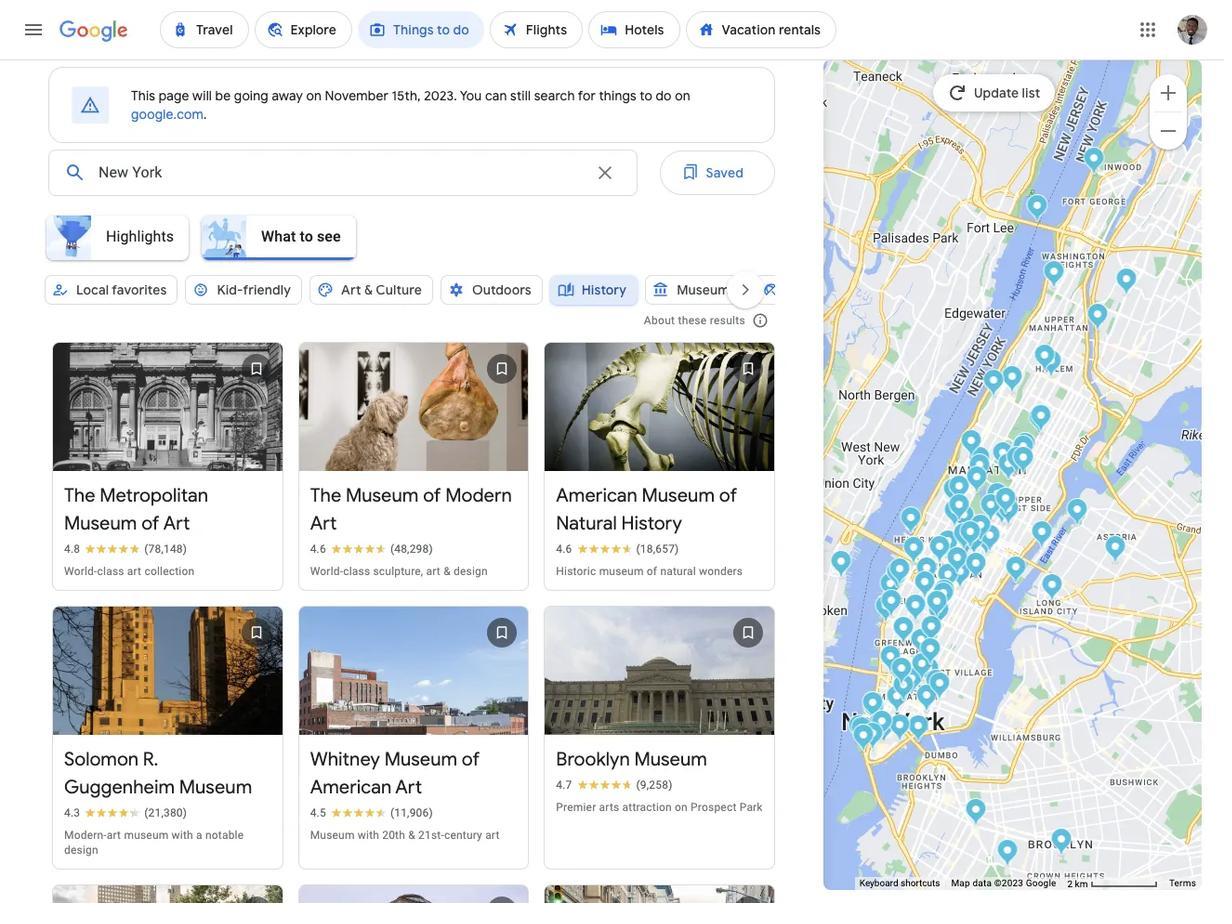 Task type: describe. For each thing, give the bounding box(es) containing it.
(18,657)
[[637, 543, 679, 556]]

a
[[196, 830, 202, 843]]

4.7 out of 5 stars from 9,258 reviews image
[[556, 779, 673, 794]]

data
[[973, 879, 992, 889]]

zoom in map image
[[1158, 81, 1180, 104]]

castle clinton national monument image
[[853, 724, 874, 755]]

what to see list item
[[196, 210, 363, 266]]

historic museum of natural wonders
[[556, 566, 743, 579]]

grey art gallery image
[[910, 629, 932, 659]]

for
[[578, 87, 596, 104]]

the paley center for media nyc image
[[960, 521, 981, 551]]

save whitney museum of american art to collection image
[[480, 611, 525, 656]]

south street seaport museum image
[[889, 714, 910, 745]]

el museo del barrio image
[[1030, 405, 1052, 435]]

museum of arts and design image
[[948, 497, 969, 527]]

what to see
[[261, 227, 341, 245]]

nicholas roerich museum image
[[983, 369, 1004, 400]]

local favorites button
[[45, 268, 178, 312]]

filters list containing highlights
[[33, 210, 776, 285]]

november
[[325, 87, 389, 104]]

outdoors button
[[441, 268, 543, 312]]

art & culture
[[341, 282, 422, 299]]

km
[[1076, 879, 1088, 890]]

save new museum to collection image
[[480, 890, 525, 904]]

going
[[234, 87, 269, 104]]

art for the museum of modern art
[[310, 513, 337, 536]]

saved
[[706, 165, 744, 181]]

the stonewall inn image
[[893, 617, 914, 647]]

highlights
[[106, 227, 174, 245]]

save the museum of modern art to collection image
[[480, 347, 525, 391]]

one world trade center image
[[862, 692, 883, 723]]

museum inside the metropolitan museum of art
[[64, 513, 137, 536]]

world-class sculpture, art & design
[[310, 566, 488, 579]]

next image
[[723, 268, 768, 312]]

the jewish museum image
[[1015, 432, 1036, 463]]

madison square garden image
[[916, 557, 937, 588]]

american folk art museum image
[[949, 475, 970, 506]]

google.com link
[[131, 106, 204, 123]]

modern-art museum with a notable design
[[64, 830, 244, 858]]

save broadway manhattan to collection image
[[726, 890, 771, 904]]

museum inside modern-art museum with a notable design
[[124, 830, 169, 843]]

save the metropolitan museum of art to collection image
[[234, 347, 279, 391]]

st. patrick's cathedral image
[[963, 527, 985, 558]]

guggenheim
[[64, 777, 175, 800]]

save solomon r. guggenheim museum to collection image
[[234, 611, 279, 656]]

keyboard shortcuts
[[860, 879, 941, 889]]

filter by: beaches image
[[762, 282, 779, 299]]

2 vertical spatial &
[[408, 830, 416, 843]]

kid-
[[217, 282, 243, 299]]

google
[[1026, 879, 1057, 889]]

hispanic society museum & library image
[[1043, 260, 1065, 291]]

the studio museum in harlem image
[[1041, 350, 1062, 380]]

the met cloisters image
[[1083, 147, 1105, 178]]

you
[[460, 87, 482, 104]]

central park image
[[992, 442, 1014, 472]]

world-class art collection
[[64, 566, 195, 579]]

favorites
[[112, 282, 167, 299]]

of for whitney museum of american art
[[462, 749, 480, 772]]

class for the metropolitan museum of art
[[97, 566, 124, 579]]

4.6 for american museum of natural history
[[556, 543, 572, 556]]

carnegie hall image
[[953, 504, 975, 535]]

new-york historical society image
[[969, 454, 990, 484]]

local
[[76, 282, 109, 299]]

update list button
[[934, 74, 1056, 112]]

world- for the museum of modern art
[[310, 566, 343, 579]]

filters form
[[33, 143, 850, 331]]

natural
[[556, 513, 617, 536]]

the museum at fit image
[[914, 571, 936, 602]]

art inside modern-art museum with a notable design
[[107, 830, 121, 843]]

r.
[[143, 749, 159, 772]]

brooklyn bridge image
[[908, 715, 929, 746]]

stonewall national monument image
[[893, 617, 914, 648]]

away
[[272, 87, 303, 104]]

(11,906)
[[390, 808, 433, 821]]

map region
[[661, 4, 1225, 904]]

4.8
[[64, 543, 80, 556]]

5th avenue image
[[921, 616, 942, 646]]

this page will be going away on november 15th, 2023. you can still search for things to do on google.com .
[[131, 87, 691, 123]]

2 with from the left
[[358, 830, 379, 843]]

museum with 20th & 21st-century art
[[310, 830, 500, 843]]

agora gallery image
[[886, 561, 908, 591]]

brooklyn
[[556, 749, 630, 772]]

asia society and museum image
[[995, 487, 1016, 518]]

premier
[[556, 802, 596, 815]]

update
[[974, 85, 1019, 101]]

about
[[644, 314, 675, 327]]

federal hall image
[[871, 710, 893, 741]]

(78,148)
[[144, 543, 187, 556]]

prospect
[[691, 802, 737, 815]]

david zwirner image
[[880, 573, 901, 604]]

things
[[599, 87, 637, 104]]

whitney
[[310, 749, 380, 772]]

flatiron building image
[[926, 591, 948, 621]]

american museum of natural history
[[556, 485, 738, 536]]

the basilica of st. patrick's old cathedral image
[[911, 653, 933, 683]]

15th,
[[392, 87, 421, 104]]

20th
[[382, 830, 405, 843]]

museum of the city of new york image
[[1028, 406, 1050, 437]]

american inside whitney museum of american art
[[310, 777, 392, 800]]

4.6 out of 5 stars from 18,657 reviews image
[[556, 542, 679, 557]]

filters list containing local favorites
[[41, 268, 850, 331]]

museum at eldridge street image
[[916, 684, 937, 715]]

4.6 out of 5 stars from 48,298 reviews image
[[310, 542, 433, 557]]

the bronx museum of the arts image
[[1116, 268, 1137, 299]]

.
[[204, 106, 207, 123]]

will
[[193, 87, 212, 104]]

universal hip hop museum image
[[1087, 303, 1108, 334]]

results
[[710, 314, 746, 327]]

modern-
[[64, 830, 107, 843]]

what to see link
[[196, 216, 363, 260]]

to inside this page will be going away on november 15th, 2023. you can still search for things to do on google.com .
[[640, 87, 653, 104]]

the for the metropolitan museum of art
[[64, 485, 95, 508]]

art for whitney museum of american art
[[396, 777, 422, 800]]

arts
[[599, 802, 620, 815]]

what
[[261, 227, 296, 245]]

update list
[[974, 85, 1041, 101]]

on right do
[[675, 87, 691, 104]]

sean kelly image
[[903, 537, 924, 567]]

times square image
[[937, 530, 959, 561]]

about these results image
[[738, 299, 783, 343]]

save brooklyn museum to collection image
[[726, 611, 771, 656]]

the morgan library & museum image
[[949, 561, 971, 591]]

american museum of natural history image
[[969, 446, 990, 477]]

history button
[[550, 268, 638, 312]]

world- for the metropolitan museum of art
[[64, 566, 97, 579]]

list
[[1022, 85, 1041, 101]]

natural
[[661, 566, 696, 579]]

premier arts attraction on prospect park
[[556, 802, 763, 815]]

museum inside solomon r. guggenheim museum
[[179, 777, 252, 800]]

highlights link
[[41, 216, 196, 260]]

the drawing center image
[[891, 657, 912, 688]]

zoom out map image
[[1158, 119, 1180, 142]]

apollo theater image
[[1034, 344, 1055, 375]]

museum inside whitney museum of american art
[[385, 749, 458, 772]]

empire state building image
[[937, 564, 959, 594]]

art & culture button
[[310, 268, 433, 312]]

search
[[534, 87, 575, 104]]

9/11 memorial & museum image
[[863, 696, 884, 726]]



Task type: locate. For each thing, give the bounding box(es) containing it.
of inside american museum of natural history
[[720, 485, 738, 508]]

solomon r. guggenheim museum image
[[1010, 441, 1031, 471]]

whitney museum of american art
[[310, 749, 480, 800]]

american down whitney
[[310, 777, 392, 800]]

4.5 out of 5 stars from 11,906 reviews image
[[310, 807, 433, 821]]

hoboken historical museum image
[[830, 551, 852, 581]]

local favorites
[[76, 282, 167, 299]]

clear image
[[594, 162, 616, 184]]

1 horizontal spatial world-
[[310, 566, 343, 579]]

21st-
[[418, 830, 444, 843]]

of up century
[[462, 749, 480, 772]]

the metropolitan museum of art
[[64, 485, 208, 536]]

on
[[306, 87, 322, 104], [675, 87, 691, 104], [675, 802, 688, 815]]

museum
[[346, 485, 419, 508], [642, 485, 715, 508], [64, 513, 137, 536], [385, 749, 458, 772], [635, 749, 708, 772], [179, 777, 252, 800], [310, 830, 355, 843]]

modern
[[446, 485, 512, 508]]

Search for destinations, sights and more text field
[[98, 151, 583, 195]]

(21,380)
[[144, 808, 187, 821]]

of for historic museum of natural wonders
[[647, 566, 658, 579]]

the museum of modern art
[[310, 485, 512, 536]]

neue galerie new york image
[[1006, 446, 1028, 477]]

these
[[678, 314, 707, 327]]

attraction
[[623, 802, 672, 815]]

new york stock exchange image
[[869, 712, 890, 743]]

chrysler building image
[[965, 552, 987, 583]]

2 km
[[1068, 879, 1091, 890]]

map data ©2023 google
[[952, 879, 1057, 889]]

park avenue armory image
[[991, 497, 1013, 527]]

to left do
[[640, 87, 653, 104]]

& right sculpture,
[[444, 566, 451, 579]]

4.3
[[64, 808, 80, 821]]

museum down 4.5
[[310, 830, 355, 843]]

museum up (9,258)
[[635, 749, 708, 772]]

museum of the moving image image
[[1105, 536, 1126, 566]]

american inside american museum of natural history
[[556, 485, 638, 508]]

notable
[[205, 830, 244, 843]]

2 4.6 from the left
[[556, 543, 572, 556]]

museum up 4.8 out of 5 stars from 78,148 reviews image
[[64, 513, 137, 536]]

culture
[[376, 282, 422, 299]]

with inside modern-art museum with a notable design
[[172, 830, 193, 843]]

2
[[1068, 879, 1073, 890]]

history
[[582, 282, 627, 299], [622, 513, 682, 536]]

national academy of design image
[[889, 558, 910, 589]]

sculpture,
[[373, 566, 424, 579]]

barclays center image
[[965, 799, 987, 829]]

art inside the museum of modern art
[[310, 513, 337, 536]]

franklin d. roosevelt four freedoms state park image
[[1005, 556, 1027, 587]]

©2023
[[995, 879, 1024, 889]]

0 horizontal spatial to
[[300, 227, 313, 245]]

of for american museum of natural history
[[720, 485, 738, 508]]

world- down 4.8
[[64, 566, 97, 579]]

1 vertical spatial museum
[[124, 830, 169, 843]]

0 vertical spatial american
[[556, 485, 638, 508]]

& inside button
[[364, 282, 373, 299]]

to left "see"
[[300, 227, 313, 245]]

class down 4.6 out of 5 stars from 48,298 reviews image
[[343, 566, 370, 579]]

new york public library - stephen a. schwarzman building image
[[947, 547, 968, 577]]

with left a
[[172, 830, 193, 843]]

art inside the metropolitan museum of art
[[163, 513, 190, 536]]

0 horizontal spatial design
[[64, 845, 98, 858]]

1 with from the left
[[172, 830, 193, 843]]

saved link
[[660, 151, 776, 195]]

keyboard shortcuts button
[[860, 878, 941, 891]]

kid-friendly
[[217, 282, 291, 299]]

art left culture
[[341, 282, 361, 299]]

page
[[159, 87, 189, 104]]

art inside button
[[341, 282, 361, 299]]

terms
[[1170, 879, 1197, 889]]

museums button
[[645, 268, 747, 312]]

class down 4.8 out of 5 stars from 78,148 reviews image
[[97, 566, 124, 579]]

museum of chinese in america image
[[901, 668, 922, 698]]

historic
[[556, 566, 597, 579]]

0 horizontal spatial class
[[97, 566, 124, 579]]

rubin museum of art image
[[905, 594, 926, 625]]

google.com
[[131, 106, 204, 123]]

of down (18,657)
[[647, 566, 658, 579]]

century
[[444, 830, 483, 843]]

4.3 out of 5 stars from 21,380 reviews image
[[64, 807, 187, 821]]

of inside whitney museum of american art
[[462, 749, 480, 772]]

1 vertical spatial american
[[310, 777, 392, 800]]

& right 20th
[[408, 830, 416, 843]]

art
[[341, 282, 361, 299], [163, 513, 190, 536], [310, 513, 337, 536], [396, 777, 422, 800]]

this
[[131, 87, 156, 104]]

0 vertical spatial design
[[454, 566, 488, 579]]

9/11 museum workshop: 100 images & artifacts exhibit image
[[881, 590, 902, 620]]

the inside the metropolitan museum of art
[[64, 485, 95, 508]]

design
[[454, 566, 488, 579], [64, 845, 98, 858]]

the skyscraper museum image
[[851, 717, 872, 748]]

art
[[127, 566, 142, 579], [426, 566, 441, 579], [107, 830, 121, 843], [486, 830, 500, 843]]

main menu image
[[22, 19, 45, 41]]

park east synagogue image
[[998, 498, 1019, 528]]

4.6 up historic
[[556, 543, 572, 556]]

museum up (18,657)
[[642, 485, 715, 508]]

park avenue synagogue image
[[1013, 446, 1034, 477]]

4.7
[[556, 780, 572, 793]]

art down 4.8 out of 5 stars from 78,148 reviews image
[[127, 566, 142, 579]]

of for the museum of modern art
[[423, 485, 441, 508]]

0 horizontal spatial 4.6
[[310, 543, 326, 556]]

be
[[215, 87, 231, 104]]

terms link
[[1170, 879, 1197, 889]]

save 9/11 memorial & museum to collection image
[[234, 890, 279, 904]]

theodore roosevelt birthplace national historic site image
[[928, 599, 949, 630]]

museums
[[677, 282, 736, 299]]

the cathedral church of st. john the divine image
[[1002, 365, 1023, 396]]

of up wonders
[[720, 485, 738, 508]]

international center of photography museum image
[[929, 672, 950, 703]]

still
[[511, 87, 531, 104]]

museum up 4.6 out of 5 stars from 48,298 reviews image
[[346, 485, 419, 508]]

1 class from the left
[[97, 566, 124, 579]]

0 horizontal spatial american
[[310, 777, 392, 800]]

museum inside the museum of modern art
[[346, 485, 419, 508]]

2023.
[[424, 87, 457, 104]]

0 horizontal spatial world-
[[64, 566, 97, 579]]

strawberry fields image
[[966, 466, 988, 497]]

1 vertical spatial design
[[64, 845, 98, 858]]

museum inside american museum of natural history
[[642, 485, 715, 508]]

american
[[556, 485, 638, 508], [310, 777, 392, 800]]

museum up notable
[[179, 777, 252, 800]]

trump tower image
[[970, 514, 991, 545]]

leslie-lohman museum of art image
[[890, 659, 911, 690]]

list containing the metropolitan museum of art
[[45, 318, 783, 904]]

the inside the museum of modern art
[[310, 485, 342, 508]]

madame tussauds new york image
[[929, 536, 950, 566]]

4.8 out of 5 stars from 78,148 reviews image
[[64, 542, 187, 557]]

0 vertical spatial history
[[582, 282, 627, 299]]

kid-friendly button
[[185, 268, 302, 312]]

hearst tower image
[[944, 499, 965, 530]]

the museum of modern art image
[[960, 517, 981, 548]]

solomon
[[64, 749, 139, 772]]

to inside what to see link
[[300, 227, 313, 245]]

seagram building image
[[975, 527, 997, 558]]

museum of jewish heritage – a living memorial to the holocaust image
[[848, 715, 869, 746]]

& left culture
[[364, 282, 373, 299]]

history up (18,657)
[[622, 513, 682, 536]]

children's museum of manhattan image
[[961, 430, 982, 460]]

of down metropolitan
[[141, 513, 160, 536]]

new york city fire museum image
[[880, 645, 901, 676]]

roosevelt island image
[[1031, 521, 1053, 551]]

world- down 4.6 out of 5 stars from 48,298 reviews image
[[310, 566, 343, 579]]

2 km button
[[1062, 878, 1164, 891]]

museum up the (11,906) in the bottom left of the page
[[385, 749, 458, 772]]

on left prospect
[[675, 802, 688, 815]]

1 vertical spatial to
[[300, 227, 313, 245]]

1 vertical spatial history
[[622, 513, 682, 536]]

&
[[364, 282, 373, 299], [444, 566, 451, 579], [408, 830, 416, 843]]

of left the modern
[[423, 485, 441, 508]]

art right century
[[486, 830, 500, 843]]

the up 4.6 out of 5 stars from 48,298 reviews image
[[310, 485, 342, 508]]

save american museum of natural history to collection image
[[726, 347, 771, 391]]

filters list
[[33, 210, 776, 285], [41, 268, 850, 331]]

temple emanu-el image
[[980, 494, 1002, 524]]

the up 4.8
[[64, 485, 95, 508]]

design down the modern-
[[64, 845, 98, 858]]

1 horizontal spatial the
[[310, 485, 342, 508]]

4.5
[[310, 808, 326, 821]]

merchant's house museum image
[[920, 638, 941, 669]]

1 horizontal spatial class
[[343, 566, 370, 579]]

1 horizontal spatial 4.6
[[556, 543, 572, 556]]

1 vertical spatial &
[[444, 566, 451, 579]]

with
[[172, 830, 193, 843], [358, 830, 379, 843]]

1 horizontal spatial museum
[[599, 566, 644, 579]]

general grant national memorial image
[[999, 332, 1020, 363]]

brooklyn museum
[[556, 749, 708, 772]]

metropolitan
[[100, 485, 208, 508]]

brooklyn children's museum image
[[1051, 829, 1072, 859]]

park
[[740, 802, 763, 815]]

cooper hewitt, smithsonian design museum image
[[1013, 435, 1034, 466]]

1 world- from the left
[[64, 566, 97, 579]]

art down 4.3 out of 5 stars from 21,380 reviews image at the bottom left of the page
[[107, 830, 121, 843]]

museum
[[599, 566, 644, 579], [124, 830, 169, 843]]

art for the metropolitan museum of art
[[163, 513, 190, 536]]

2 world- from the left
[[310, 566, 343, 579]]

4.6
[[310, 543, 326, 556], [556, 543, 572, 556]]

wonders
[[699, 566, 743, 579]]

african burial ground national monument image
[[886, 685, 908, 716]]

whitney museum of american art image
[[875, 595, 896, 626]]

columbus circle image
[[949, 494, 970, 524]]

collection
[[145, 566, 195, 579]]

4.6 up the world-class sculpture, art & design
[[310, 543, 326, 556]]

artists space image
[[893, 674, 914, 705]]

on right away
[[306, 87, 322, 104]]

class for the museum of modern art
[[343, 566, 370, 579]]

art up (78,148) on the bottom
[[163, 513, 190, 536]]

1 horizontal spatial &
[[408, 830, 416, 843]]

1 4.6 from the left
[[310, 543, 326, 556]]

museum of sex image
[[934, 579, 955, 610]]

see
[[317, 227, 341, 245]]

george washington bridge image
[[1027, 194, 1048, 225]]

0 vertical spatial to
[[640, 87, 653, 104]]

art up the (11,906) in the bottom left of the page
[[396, 777, 422, 800]]

history left "museums" button on the top of the page
[[582, 282, 627, 299]]

outdoors
[[472, 282, 532, 299]]

do
[[656, 87, 672, 104]]

map
[[952, 879, 971, 889]]

art inside whitney museum of american art
[[396, 777, 422, 800]]

0 horizontal spatial with
[[172, 830, 193, 843]]

national museum of the american indian image
[[862, 723, 883, 753]]

1 horizontal spatial to
[[640, 87, 653, 104]]

about these results
[[644, 314, 746, 327]]

the high line image
[[885, 565, 907, 596]]

with down "4.5 out of 5 stars from 11,906 reviews" image
[[358, 830, 379, 843]]

the for the museum of modern art
[[310, 485, 342, 508]]

0 vertical spatial &
[[364, 282, 373, 299]]

history inside american museum of natural history
[[622, 513, 682, 536]]

rockefeller center image
[[956, 527, 977, 558]]

1 horizontal spatial with
[[358, 830, 379, 843]]

friendly
[[243, 282, 291, 299]]

wall street image
[[873, 715, 895, 746]]

moma ps1 image
[[1042, 574, 1063, 604]]

1 the from the left
[[64, 485, 95, 508]]

4.6 for the museum of modern art
[[310, 543, 326, 556]]

2 the from the left
[[310, 485, 342, 508]]

0 vertical spatial museum
[[599, 566, 644, 579]]

american up natural
[[556, 485, 638, 508]]

0 horizontal spatial the
[[64, 485, 95, 508]]

history inside "button"
[[582, 282, 627, 299]]

radio city music hall image
[[953, 523, 975, 553]]

1 horizontal spatial american
[[556, 485, 638, 508]]

art up 4.6 out of 5 stars from 48,298 reviews image
[[310, 513, 337, 536]]

can
[[485, 87, 507, 104]]

museum down 4.6 out of 5 stars from 18,657 reviews image
[[599, 566, 644, 579]]

2 class from the left
[[343, 566, 370, 579]]

solomon r. guggenheim museum
[[64, 749, 252, 800]]

2 horizontal spatial &
[[444, 566, 451, 579]]

design inside modern-art museum with a notable design
[[64, 845, 98, 858]]

art down (48,298)
[[426, 566, 441, 579]]

the metropolitan museum of art image
[[998, 453, 1019, 484]]

list
[[45, 318, 783, 904]]

the frick collection image
[[987, 483, 1008, 513]]

central synagogue image
[[979, 524, 1001, 555]]

the noguchi museum image
[[1067, 498, 1088, 529]]

museum down (21,380)
[[124, 830, 169, 843]]

0 horizontal spatial museum
[[124, 830, 169, 843]]

design up save whitney museum of american art to collection image
[[454, 566, 488, 579]]

tenement museum image
[[925, 670, 947, 700]]

to
[[640, 87, 653, 104], [300, 227, 313, 245]]

brooklyn museum image
[[997, 840, 1018, 870]]

0 horizontal spatial &
[[364, 282, 373, 299]]

of inside the metropolitan museum of art
[[141, 513, 160, 536]]

keyboard
[[860, 879, 899, 889]]

1 horizontal spatial design
[[454, 566, 488, 579]]

of inside the museum of modern art
[[423, 485, 441, 508]]



Task type: vqa. For each thing, say whether or not it's contained in the screenshot.
Parking within PARKING LOT, 1780 PENNSYLVANIA ST, DENVER, CO 80203
no



